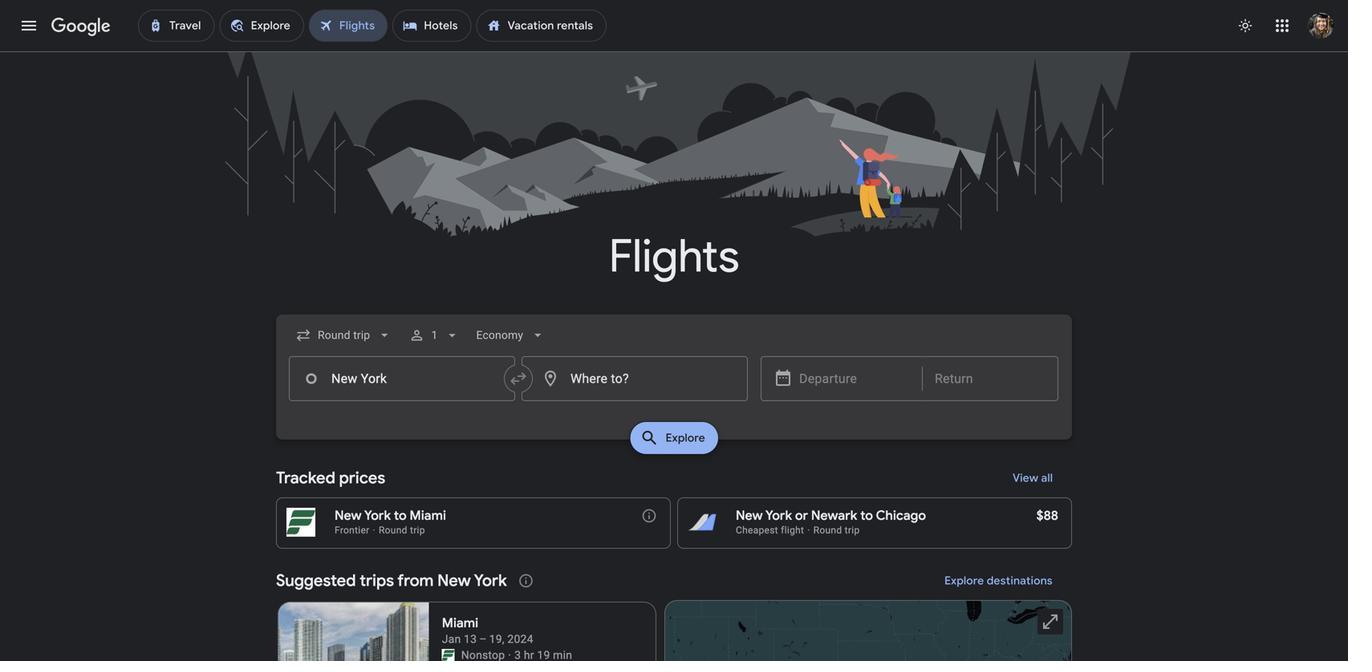 Task type: vqa. For each thing, say whether or not it's contained in the screenshot.
search box
no



Task type: locate. For each thing, give the bounding box(es) containing it.
york up miami jan 13 – 19, 2024
[[474, 571, 507, 591]]

suggested trips from new york region
[[276, 562, 1072, 661]]

york for or
[[765, 508, 792, 524]]

1 vertical spatial explore
[[945, 574, 984, 588]]

0 horizontal spatial to
[[394, 508, 407, 524]]

round trip
[[379, 525, 425, 536], [813, 525, 860, 536]]

0 horizontal spatial york
[[364, 508, 391, 524]]

explore inside suggested trips from new york region
[[945, 574, 984, 588]]

0 vertical spatial miami
[[410, 508, 446, 524]]

round trip down newark
[[813, 525, 860, 536]]

explore destinations button
[[925, 562, 1072, 600]]

1 horizontal spatial to
[[860, 508, 873, 524]]

trip for newark
[[845, 525, 860, 536]]

round down new york to miami at the bottom left of the page
[[379, 525, 407, 536]]

miami up from
[[410, 508, 446, 524]]

to
[[394, 508, 407, 524], [860, 508, 873, 524]]

1 vertical spatial miami
[[442, 615, 479, 632]]

to right newark
[[860, 508, 873, 524]]

or
[[795, 508, 808, 524]]

0 vertical spatial explore
[[666, 431, 705, 445]]

new right from
[[437, 571, 471, 591]]

all
[[1041, 471, 1053, 486]]

round trip down new york to miami at the bottom left of the page
[[379, 525, 425, 536]]

new for new york to miami
[[335, 508, 362, 524]]

main menu image
[[19, 16, 39, 35]]

1 horizontal spatial explore
[[945, 574, 984, 588]]

1 round from the left
[[379, 525, 407, 536]]

1 horizontal spatial round trip
[[813, 525, 860, 536]]

1 horizontal spatial round
[[813, 525, 842, 536]]

 image
[[508, 648, 511, 661]]

2 round trip from the left
[[813, 525, 860, 536]]

view all
[[1013, 471, 1053, 486]]

explore inside flight search field
[[666, 431, 705, 445]]

1 horizontal spatial new
[[437, 571, 471, 591]]

miami up jan
[[442, 615, 479, 632]]

0 horizontal spatial trip
[[410, 525, 425, 536]]

york up frontier
[[364, 508, 391, 524]]

Departure text field
[[799, 357, 910, 400]]

2024
[[508, 633, 533, 646]]

1 trip from the left
[[410, 525, 425, 536]]

round trip for newark
[[813, 525, 860, 536]]

trip
[[410, 525, 425, 536], [845, 525, 860, 536]]

flight
[[781, 525, 804, 536]]

1 horizontal spatial york
[[474, 571, 507, 591]]

13 – 19,
[[464, 633, 505, 646]]

0 horizontal spatial new
[[335, 508, 362, 524]]

suggested
[[276, 571, 356, 591]]

new york or newark to chicago
[[736, 508, 926, 524]]

prices
[[339, 468, 385, 488]]

round for to
[[379, 525, 407, 536]]

york for to
[[364, 508, 391, 524]]

2 trip from the left
[[845, 525, 860, 536]]

explore up the "tracked prices" region
[[666, 431, 705, 445]]

1 horizontal spatial trip
[[845, 525, 860, 536]]

More info text field
[[641, 508, 657, 528]]

explore for explore destinations
[[945, 574, 984, 588]]

1
[[431, 329, 438, 342]]

explore button
[[630, 422, 718, 454]]

0 horizontal spatial explore
[[666, 431, 705, 445]]

new up the cheapest
[[736, 508, 763, 524]]

tracked prices region
[[276, 459, 1072, 549]]

york
[[364, 508, 391, 524], [765, 508, 792, 524], [474, 571, 507, 591]]

suggested trips from new york
[[276, 571, 507, 591]]

to up suggested trips from new york
[[394, 508, 407, 524]]

miami
[[410, 508, 446, 524], [442, 615, 479, 632]]

view
[[1013, 471, 1038, 486]]

none text field inside flight search field
[[289, 356, 515, 401]]

trip down new york to miami at the bottom left of the page
[[410, 525, 425, 536]]

explore
[[666, 431, 705, 445], [945, 574, 984, 588]]

88 US dollars text field
[[1037, 508, 1059, 524]]

new up frontier
[[335, 508, 362, 524]]

cheapest
[[736, 525, 778, 536]]

new
[[335, 508, 362, 524], [736, 508, 763, 524], [437, 571, 471, 591]]

explore left destinations
[[945, 574, 984, 588]]

round
[[379, 525, 407, 536], [813, 525, 842, 536]]

2 horizontal spatial york
[[765, 508, 792, 524]]

round down new york or newark to chicago
[[813, 525, 842, 536]]

0 horizontal spatial round trip
[[379, 525, 425, 536]]

None field
[[289, 321, 399, 350], [470, 321, 552, 350], [289, 321, 399, 350], [470, 321, 552, 350]]

None text field
[[289, 356, 515, 401]]

1 round trip from the left
[[379, 525, 425, 536]]

Where to? text field
[[522, 356, 748, 401]]

2 horizontal spatial new
[[736, 508, 763, 524]]

trip down newark
[[845, 525, 860, 536]]

 image inside suggested trips from new york region
[[508, 648, 511, 661]]

more info image
[[641, 508, 657, 524]]

2 round from the left
[[813, 525, 842, 536]]

cheapest flight
[[736, 525, 804, 536]]

york up cheapest flight
[[765, 508, 792, 524]]

newark
[[811, 508, 857, 524]]

0 horizontal spatial round
[[379, 525, 407, 536]]

1 to from the left
[[394, 508, 407, 524]]



Task type: describe. For each thing, give the bounding box(es) containing it.
1 button
[[402, 316, 467, 355]]

from
[[397, 571, 434, 591]]

explore for explore
[[666, 431, 705, 445]]

$88
[[1037, 508, 1059, 524]]

round trip for miami
[[379, 525, 425, 536]]

frontier image
[[442, 649, 455, 661]]

chicago
[[876, 508, 926, 524]]

flights
[[609, 228, 739, 285]]

miami inside miami jan 13 – 19, 2024
[[442, 615, 479, 632]]

new york to miami
[[335, 508, 446, 524]]

trips
[[360, 571, 394, 591]]

change appearance image
[[1226, 6, 1265, 45]]

york inside suggested trips from new york region
[[474, 571, 507, 591]]

miami inside the "tracked prices" region
[[410, 508, 446, 524]]

frontier
[[335, 525, 370, 536]]

destinations
[[987, 574, 1053, 588]]

trip for miami
[[410, 525, 425, 536]]

new inside region
[[437, 571, 471, 591]]

jan
[[442, 633, 461, 646]]

tracked
[[276, 468, 335, 488]]

Return text field
[[935, 357, 1046, 400]]

tracked prices
[[276, 468, 385, 488]]

explore destinations
[[945, 574, 1053, 588]]

2 to from the left
[[860, 508, 873, 524]]

miami jan 13 – 19, 2024
[[442, 615, 533, 646]]

new for new york or newark to chicago
[[736, 508, 763, 524]]

round for or
[[813, 525, 842, 536]]

Flight search field
[[263, 315, 1085, 459]]



